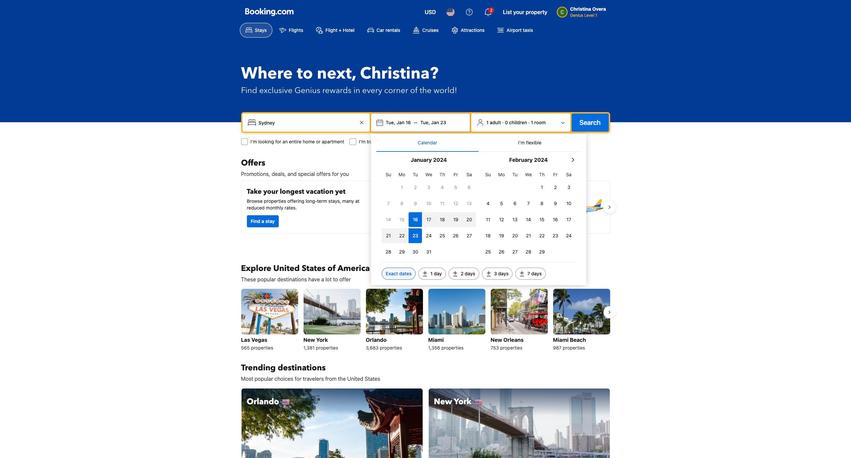 Task type: locate. For each thing, give the bounding box(es) containing it.
5 February 2024 checkbox
[[495, 196, 509, 211]]

17 January 2024 checkbox
[[423, 212, 436, 227]]

21 January 2024 checkbox
[[382, 228, 396, 243]]

1 vertical spatial region
[[236, 286, 616, 355]]

1 grid from the left
[[382, 168, 476, 259]]

1 region from the top
[[236, 178, 616, 236]]

25 February 2024 checkbox
[[482, 244, 495, 259]]

11 February 2024 checkbox
[[482, 212, 495, 227]]

0 vertical spatial region
[[236, 178, 616, 236]]

7 February 2024 checkbox
[[522, 196, 536, 211]]

24 January 2024 checkbox
[[423, 228, 436, 243]]

2 February 2024 checkbox
[[549, 180, 563, 195]]

27 February 2024 checkbox
[[509, 244, 522, 259]]

8 January 2024 checkbox
[[396, 196, 409, 211]]

cell
[[409, 211, 423, 227], [423, 211, 436, 227], [436, 211, 450, 227], [450, 211, 463, 227], [463, 211, 476, 227], [382, 227, 396, 243], [396, 227, 409, 243], [409, 227, 423, 243]]

28 January 2024 checkbox
[[382, 244, 396, 259]]

25 January 2024 checkbox
[[436, 228, 450, 243]]

cell up 29 january 2024 option
[[396, 227, 409, 243]]

tab list
[[377, 134, 582, 152]]

region
[[236, 178, 616, 236], [236, 286, 616, 355]]

cell up 30 january 2024 option
[[409, 227, 423, 243]]

17 February 2024 checkbox
[[563, 212, 576, 227]]

19 January 2024 checkbox
[[450, 212, 463, 227]]

24 February 2024 checkbox
[[563, 228, 576, 243]]

grid
[[382, 168, 476, 259], [482, 168, 576, 259]]

main content
[[236, 158, 616, 458]]

4 January 2024 checkbox
[[436, 180, 450, 195]]

Where are you going? field
[[256, 117, 358, 129]]

29 February 2024 checkbox
[[536, 244, 549, 259]]

28 February 2024 checkbox
[[522, 244, 536, 259]]

6 January 2024 checkbox
[[463, 180, 476, 195]]

5 January 2024 checkbox
[[450, 180, 463, 195]]

3 February 2024 checkbox
[[563, 180, 576, 195]]

18 February 2024 checkbox
[[482, 228, 495, 243]]

1 horizontal spatial grid
[[482, 168, 576, 259]]

15 February 2024 checkbox
[[536, 212, 549, 227]]

0 horizontal spatial grid
[[382, 168, 476, 259]]

15 January 2024 checkbox
[[396, 212, 409, 227]]

12 February 2024 checkbox
[[495, 212, 509, 227]]

16 January 2024 checkbox
[[409, 212, 423, 227]]

12 January 2024 checkbox
[[450, 196, 463, 211]]

11 January 2024 checkbox
[[436, 196, 450, 211]]

14 January 2024 checkbox
[[382, 212, 396, 227]]

22 January 2024 checkbox
[[396, 228, 409, 243]]

take your longest vacation yet image
[[376, 186, 418, 228]]

7 January 2024 checkbox
[[382, 196, 396, 211]]

9 January 2024 checkbox
[[409, 196, 423, 211]]

2 region from the top
[[236, 286, 616, 355]]

9 February 2024 checkbox
[[549, 196, 563, 211]]

4 February 2024 checkbox
[[482, 196, 495, 211]]

cell up 23 january 2024 option on the left of page
[[409, 211, 423, 227]]

30 January 2024 checkbox
[[409, 244, 423, 259]]

progress bar
[[419, 239, 433, 242]]

8 February 2024 checkbox
[[536, 196, 549, 211]]

cell up "25 january 2024" checkbox
[[436, 211, 450, 227]]



Task type: describe. For each thing, give the bounding box(es) containing it.
27 January 2024 checkbox
[[463, 228, 476, 243]]

2 January 2024 checkbox
[[409, 180, 423, 195]]

booking.com image
[[245, 8, 294, 16]]

10 February 2024 checkbox
[[563, 196, 576, 211]]

16 February 2024 checkbox
[[549, 212, 563, 227]]

3 January 2024 checkbox
[[423, 180, 436, 195]]

26 February 2024 checkbox
[[495, 244, 509, 259]]

13 January 2024 checkbox
[[463, 196, 476, 211]]

10 January 2024 checkbox
[[423, 196, 436, 211]]

20 February 2024 checkbox
[[509, 228, 522, 243]]

29 January 2024 checkbox
[[396, 244, 409, 259]]

14 February 2024 checkbox
[[522, 212, 536, 227]]

13 February 2024 checkbox
[[509, 212, 522, 227]]

fly away to your dream vacation image
[[563, 186, 605, 228]]

6 February 2024 checkbox
[[509, 196, 522, 211]]

23 February 2024 checkbox
[[549, 228, 563, 243]]

your account menu christina overa genius level 1 element
[[557, 3, 609, 18]]

19 February 2024 checkbox
[[495, 228, 509, 243]]

18 January 2024 checkbox
[[436, 212, 450, 227]]

cell up the 28 january 2024 checkbox
[[382, 227, 396, 243]]

26 January 2024 checkbox
[[450, 228, 463, 243]]

23 January 2024 checkbox
[[409, 228, 423, 243]]

1 January 2024 checkbox
[[396, 180, 409, 195]]

cell up 27 january 2024 option
[[463, 211, 476, 227]]

cell up 26 january 2024 checkbox
[[450, 211, 463, 227]]

2 grid from the left
[[482, 168, 576, 259]]

22 February 2024 checkbox
[[536, 228, 549, 243]]

21 February 2024 checkbox
[[522, 228, 536, 243]]

31 January 2024 checkbox
[[423, 244, 436, 259]]

1 February 2024 checkbox
[[536, 180, 549, 195]]

20 January 2024 checkbox
[[463, 212, 476, 227]]

cell up 24 january 2024 checkbox
[[423, 211, 436, 227]]



Task type: vqa. For each thing, say whether or not it's contained in the screenshot.
19 FEBRUARY 2024 checkbox in the right of the page
yes



